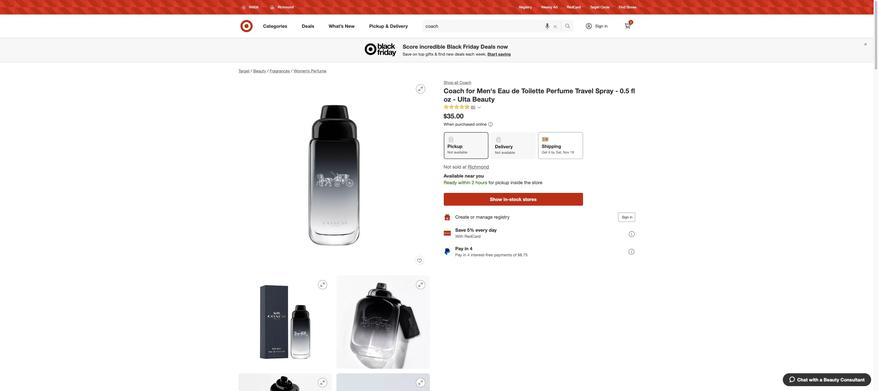 Task type: describe. For each thing, give the bounding box(es) containing it.
0 vertical spatial delivery
[[390, 23, 408, 29]]

fragrances link
[[270, 69, 290, 73]]

target / beauty / fragrances / women's perfume
[[239, 69, 327, 73]]

find stores
[[619, 5, 637, 9]]

inside
[[511, 180, 523, 186]]

redcard inside the save 5% every day with redcard
[[465, 234, 481, 239]]

registry
[[495, 215, 510, 220]]

target for target / beauty / fragrances / women's perfume
[[239, 69, 250, 73]]

target link
[[239, 69, 250, 73]]

for inside available near you ready within 2 hours for pickup inside the store
[[489, 180, 495, 186]]

a
[[820, 378, 823, 384]]

what's new link
[[324, 20, 362, 33]]

0 horizontal spatial perfume
[[311, 69, 327, 73]]

0 horizontal spatial deals
[[302, 23, 315, 29]]

2 link
[[622, 20, 635, 33]]

3 / from the left
[[291, 69, 293, 73]]

delivery inside 'delivery not available'
[[496, 144, 513, 150]]

available for delivery
[[502, 151, 516, 155]]

2 / from the left
[[267, 69, 269, 73]]

show in-stock stores
[[491, 197, 537, 203]]

top
[[419, 52, 425, 57]]

0 vertical spatial coach
[[460, 80, 472, 85]]

purchased
[[456, 122, 475, 127]]

at
[[463, 164, 467, 170]]

sign in button
[[619, 213, 636, 222]]

save inside the save 5% every day with redcard
[[456, 228, 466, 234]]

coach for men&#39;s eau de toilette perfume travel spray - 0.5 fl oz - ulta beauty, 2 of 6 image
[[239, 276, 332, 370]]

categories
[[263, 23, 288, 29]]

all
[[455, 80, 459, 85]]

0 vertical spatial beauty
[[253, 69, 266, 73]]

target circle link
[[591, 5, 610, 10]]

men's
[[477, 87, 496, 95]]

search
[[563, 24, 577, 29]]

each
[[466, 52, 475, 57]]

women's perfume link
[[294, 69, 327, 73]]

it
[[549, 150, 551, 155]]

hours
[[476, 180, 488, 186]]

$8.75
[[518, 253, 528, 258]]

richmond button
[[267, 2, 298, 12]]

85
[[472, 105, 476, 110]]

store
[[533, 180, 543, 186]]

pickup for &
[[370, 23, 385, 29]]

circle
[[601, 5, 610, 9]]

85 link
[[444, 105, 482, 111]]

incredible
[[420, 43, 446, 50]]

new
[[345, 23, 355, 29]]

18
[[571, 150, 575, 155]]

richmond inside dropdown button
[[278, 5, 294, 9]]

pickup & delivery
[[370, 23, 408, 29]]

deals link
[[297, 20, 322, 33]]

coach for men&#39;s eau de toilette perfume travel spray - 0.5 fl oz - ulta beauty, 5 of 6 image
[[337, 374, 430, 392]]

not for pickup
[[448, 150, 454, 155]]

registry link
[[519, 5, 532, 10]]

registry
[[519, 5, 532, 9]]

friday
[[463, 43, 480, 50]]

gifts
[[426, 52, 434, 57]]

de
[[512, 87, 520, 95]]

near
[[465, 173, 475, 179]]

when purchased online
[[444, 122, 487, 127]]

shipping get it by sat, nov 18
[[542, 144, 575, 155]]

2 pay from the top
[[456, 253, 463, 258]]

0 vertical spatial -
[[616, 87, 619, 95]]

image gallery element
[[239, 80, 430, 392]]

coach for men&#39;s eau de toilette perfume travel spray - 0.5 fl oz - ulta beauty, 1 of 6 image
[[239, 80, 430, 271]]

shop all coach coach for men's eau de toilette perfume travel spray - 0.5 fl oz - ulta beauty
[[444, 80, 636, 103]]

consultant
[[841, 378, 866, 384]]

weekly ad link
[[542, 5, 558, 10]]

create
[[456, 215, 470, 220]]

in inside sign in button
[[631, 215, 633, 220]]

now
[[497, 43, 508, 50]]

not sold at richmond
[[444, 164, 490, 170]]

of
[[514, 253, 517, 258]]

1 vertical spatial coach
[[444, 87, 465, 95]]

1 vertical spatial -
[[454, 95, 456, 103]]

saving
[[499, 52, 511, 57]]

target for target circle
[[591, 5, 600, 9]]

pay in 4 pay in 4 interest-free payments of $8.75
[[456, 246, 528, 258]]

ulta
[[458, 95, 471, 103]]

with
[[810, 378, 819, 384]]

sign in inside sign in link
[[596, 24, 608, 28]]

payments
[[495, 253, 513, 258]]

& inside score incredible black friday deals now save on top gifts & find new deals each week. start saving
[[435, 52, 438, 57]]

show
[[491, 197, 503, 203]]

find stores link
[[619, 5, 637, 10]]

when
[[444, 122, 455, 127]]

1 vertical spatial 4
[[468, 253, 470, 258]]

fl
[[632, 87, 636, 95]]

start
[[488, 52, 498, 57]]

show in-stock stores button
[[444, 193, 584, 206]]

$35.00
[[444, 112, 464, 120]]

every
[[476, 228, 488, 234]]

1 horizontal spatial richmond
[[468, 164, 490, 170]]

available
[[444, 173, 464, 179]]

coach for men&#39;s eau de toilette perfume travel spray - 0.5 fl oz - ulta beauty, 4 of 6 image
[[239, 374, 332, 392]]

ready
[[444, 180, 457, 186]]

sold
[[453, 164, 462, 170]]

deals inside score incredible black friday deals now save on top gifts & find new deals each week. start saving
[[481, 43, 496, 50]]

2 inside available near you ready within 2 hours for pickup inside the store
[[472, 180, 475, 186]]

shipping
[[542, 144, 562, 150]]

eau
[[498, 87, 510, 95]]

categories link
[[258, 20, 295, 33]]

0.5
[[621, 87, 630, 95]]

richmond button
[[468, 164, 490, 171]]



Task type: locate. For each thing, give the bounding box(es) containing it.
1 horizontal spatial perfume
[[547, 87, 574, 95]]

new
[[447, 52, 454, 57]]

target left beauty "link"
[[239, 69, 250, 73]]

0 vertical spatial richmond
[[278, 5, 294, 9]]

2
[[631, 21, 632, 24], [472, 180, 475, 186]]

not up available near you ready within 2 hours for pickup inside the store
[[496, 151, 501, 155]]

deals up start
[[481, 43, 496, 50]]

in-
[[504, 197, 510, 203]]

delivery not available
[[496, 144, 516, 155]]

chat
[[798, 378, 809, 384]]

2 horizontal spatial /
[[291, 69, 293, 73]]

0 vertical spatial target
[[591, 5, 600, 9]]

0 horizontal spatial save
[[403, 52, 412, 57]]

week.
[[476, 52, 487, 57]]

fragrances
[[270, 69, 290, 73]]

deals
[[455, 52, 465, 57]]

1 horizontal spatial save
[[456, 228, 466, 234]]

1 pay from the top
[[456, 246, 464, 252]]

0 horizontal spatial beauty
[[253, 69, 266, 73]]

0 vertical spatial sign in
[[596, 24, 608, 28]]

beauty down men's
[[473, 95, 495, 103]]

for right the hours
[[489, 180, 495, 186]]

what's new
[[329, 23, 355, 29]]

beauty right target link
[[253, 69, 266, 73]]

1 horizontal spatial -
[[616, 87, 619, 95]]

beauty inside 'shop all coach coach for men's eau de toilette perfume travel spray - 0.5 fl oz - ulta beauty'
[[473, 95, 495, 103]]

for up 'ulta'
[[467, 87, 475, 95]]

for inside 'shop all coach coach for men's eau de toilette perfume travel spray - 0.5 fl oz - ulta beauty'
[[467, 87, 475, 95]]

save up the with
[[456, 228, 466, 234]]

find
[[439, 52, 445, 57]]

target inside 'link'
[[591, 5, 600, 9]]

1 horizontal spatial 4
[[470, 246, 473, 252]]

pickup inside pickup not available
[[448, 144, 463, 150]]

1 vertical spatial &
[[435, 52, 438, 57]]

beauty right the a
[[824, 378, 840, 384]]

save inside score incredible black friday deals now save on top gifts & find new deals each week. start saving
[[403, 52, 412, 57]]

1 vertical spatial for
[[489, 180, 495, 186]]

/ right target link
[[251, 69, 252, 73]]

1 / from the left
[[251, 69, 252, 73]]

perfume left "travel"
[[547, 87, 574, 95]]

&
[[386, 23, 389, 29], [435, 52, 438, 57]]

or
[[471, 215, 475, 220]]

weekly
[[542, 5, 553, 9]]

1 vertical spatial 2
[[472, 180, 475, 186]]

women's
[[294, 69, 310, 73]]

delivery
[[390, 23, 408, 29], [496, 144, 513, 150]]

chat with a beauty consultant button
[[783, 374, 872, 387]]

shop
[[444, 80, 454, 85]]

save
[[403, 52, 412, 57], [456, 228, 466, 234]]

interest-
[[471, 253, 487, 258]]

spray
[[596, 87, 614, 95]]

manage
[[477, 215, 493, 220]]

within
[[459, 180, 471, 186]]

1 vertical spatial target
[[239, 69, 250, 73]]

1 horizontal spatial deals
[[481, 43, 496, 50]]

0 vertical spatial sign
[[596, 24, 604, 28]]

pickup & delivery link
[[365, 20, 415, 33]]

nov
[[564, 150, 570, 155]]

not up sold
[[448, 150, 454, 155]]

available inside 'delivery not available'
[[502, 151, 516, 155]]

0 horizontal spatial 2
[[472, 180, 475, 186]]

you
[[477, 173, 485, 179]]

get
[[542, 150, 548, 155]]

1 horizontal spatial 2
[[631, 21, 632, 24]]

- left 0.5
[[616, 87, 619, 95]]

sign in inside sign in button
[[623, 215, 633, 220]]

coach
[[460, 80, 472, 85], [444, 87, 465, 95]]

1 vertical spatial sign in
[[623, 215, 633, 220]]

beauty
[[253, 69, 266, 73], [473, 95, 495, 103], [824, 378, 840, 384]]

free
[[487, 253, 494, 258]]

weekly ad
[[542, 5, 558, 9]]

target circle
[[591, 5, 610, 9]]

1 vertical spatial beauty
[[473, 95, 495, 103]]

redcard link
[[567, 5, 581, 10]]

1 horizontal spatial delivery
[[496, 144, 513, 150]]

pickup up sold
[[448, 144, 463, 150]]

sign
[[596, 24, 604, 28], [623, 215, 630, 220]]

What can we help you find? suggestions appear below search field
[[422, 20, 567, 33]]

1 horizontal spatial sign in
[[623, 215, 633, 220]]

save left on
[[403, 52, 412, 57]]

sign inside button
[[623, 215, 630, 220]]

day
[[489, 228, 497, 234]]

0 horizontal spatial &
[[386, 23, 389, 29]]

0 vertical spatial for
[[467, 87, 475, 95]]

0 vertical spatial save
[[403, 52, 412, 57]]

stores
[[523, 197, 537, 203]]

1 horizontal spatial target
[[591, 5, 600, 9]]

score incredible black friday deals now save on top gifts & find new deals each week. start saving
[[403, 43, 511, 57]]

create or manage registry
[[456, 215, 510, 220]]

0 vertical spatial pickup
[[370, 23, 385, 29]]

available for pickup
[[455, 150, 468, 155]]

0 vertical spatial deals
[[302, 23, 315, 29]]

perfume right women's
[[311, 69, 327, 73]]

0 vertical spatial redcard
[[567, 5, 581, 9]]

toilette
[[522, 87, 545, 95]]

0 horizontal spatial redcard
[[465, 234, 481, 239]]

0 vertical spatial &
[[386, 23, 389, 29]]

1 horizontal spatial redcard
[[567, 5, 581, 9]]

available inside pickup not available
[[455, 150, 468, 155]]

0 horizontal spatial available
[[455, 150, 468, 155]]

not for delivery
[[496, 151, 501, 155]]

0 vertical spatial perfume
[[311, 69, 327, 73]]

stock
[[510, 197, 522, 203]]

pickup right 'new'
[[370, 23, 385, 29]]

pickup
[[496, 180, 510, 186]]

richmond up categories link
[[278, 5, 294, 9]]

0 vertical spatial 4
[[470, 246, 473, 252]]

1 vertical spatial perfume
[[547, 87, 574, 95]]

oz
[[444, 95, 452, 103]]

for
[[467, 87, 475, 95], [489, 180, 495, 186]]

stores
[[627, 5, 637, 9]]

beauty inside button
[[824, 378, 840, 384]]

richmond up you
[[468, 164, 490, 170]]

1 horizontal spatial /
[[267, 69, 269, 73]]

94806
[[249, 5, 259, 9]]

1 vertical spatial save
[[456, 228, 466, 234]]

not left sold
[[444, 164, 452, 170]]

sign in link
[[581, 20, 617, 33]]

0 horizontal spatial delivery
[[390, 23, 408, 29]]

beauty link
[[253, 69, 266, 73]]

0 horizontal spatial sign in
[[596, 24, 608, 28]]

0 horizontal spatial sign
[[596, 24, 604, 28]]

0 vertical spatial 2
[[631, 21, 632, 24]]

coach right all
[[460, 80, 472, 85]]

online
[[476, 122, 487, 127]]

2 vertical spatial beauty
[[824, 378, 840, 384]]

2 down stores
[[631, 21, 632, 24]]

0 horizontal spatial -
[[454, 95, 456, 103]]

0 vertical spatial pay
[[456, 246, 464, 252]]

0 horizontal spatial target
[[239, 69, 250, 73]]

deals
[[302, 23, 315, 29], [481, 43, 496, 50]]

coach down all
[[444, 87, 465, 95]]

4
[[470, 246, 473, 252], [468, 253, 470, 258]]

score
[[403, 43, 418, 50]]

with
[[456, 234, 464, 239]]

travel
[[576, 87, 594, 95]]

perfume inside 'shop all coach coach for men's eau de toilette perfume travel spray - 0.5 fl oz - ulta beauty'
[[547, 87, 574, 95]]

target left circle on the right top of page
[[591, 5, 600, 9]]

1 horizontal spatial available
[[502, 151, 516, 155]]

1 horizontal spatial for
[[489, 180, 495, 186]]

not inside pickup not available
[[448, 150, 454, 155]]

/ left women's
[[291, 69, 293, 73]]

4 left interest- on the right bottom of page
[[468, 253, 470, 258]]

not inside 'delivery not available'
[[496, 151, 501, 155]]

1 vertical spatial delivery
[[496, 144, 513, 150]]

2 down near
[[472, 180, 475, 186]]

deals left what's at the left of page
[[302, 23, 315, 29]]

1 vertical spatial pickup
[[448, 144, 463, 150]]

ad
[[554, 5, 558, 9]]

richmond
[[278, 5, 294, 9], [468, 164, 490, 170]]

4 up interest- on the right bottom of page
[[470, 246, 473, 252]]

pay
[[456, 246, 464, 252], [456, 253, 463, 258]]

0 horizontal spatial 4
[[468, 253, 470, 258]]

1 horizontal spatial sign
[[623, 215, 630, 220]]

1 vertical spatial sign
[[623, 215, 630, 220]]

1 vertical spatial pay
[[456, 253, 463, 258]]

1 vertical spatial redcard
[[465, 234, 481, 239]]

available
[[455, 150, 468, 155], [502, 151, 516, 155]]

0 horizontal spatial richmond
[[278, 5, 294, 9]]

1 horizontal spatial pickup
[[448, 144, 463, 150]]

in inside sign in link
[[605, 24, 608, 28]]

5%
[[468, 228, 475, 234]]

available near you ready within 2 hours for pickup inside the store
[[444, 173, 543, 186]]

by
[[552, 150, 556, 155]]

2 horizontal spatial beauty
[[824, 378, 840, 384]]

/ right beauty "link"
[[267, 69, 269, 73]]

the
[[525, 180, 531, 186]]

redcard down 5% at right
[[465, 234, 481, 239]]

sat,
[[557, 150, 563, 155]]

pickup for not
[[448, 144, 463, 150]]

- right oz
[[454, 95, 456, 103]]

coach for men&#39;s eau de toilette perfume travel spray - 0.5 fl oz - ulta beauty, 3 of 6 image
[[337, 276, 430, 370]]

0 horizontal spatial /
[[251, 69, 252, 73]]

94806 button
[[239, 2, 265, 12]]

0 horizontal spatial for
[[467, 87, 475, 95]]

1 vertical spatial richmond
[[468, 164, 490, 170]]

redcard
[[567, 5, 581, 9], [465, 234, 481, 239]]

not
[[448, 150, 454, 155], [496, 151, 501, 155], [444, 164, 452, 170]]

1 horizontal spatial &
[[435, 52, 438, 57]]

sign in
[[596, 24, 608, 28], [623, 215, 633, 220]]

1 vertical spatial deals
[[481, 43, 496, 50]]

0 horizontal spatial pickup
[[370, 23, 385, 29]]

1 horizontal spatial beauty
[[473, 95, 495, 103]]

redcard right ad
[[567, 5, 581, 9]]

search button
[[563, 20, 577, 34]]



Task type: vqa. For each thing, say whether or not it's contained in the screenshot.
DEALS link
yes



